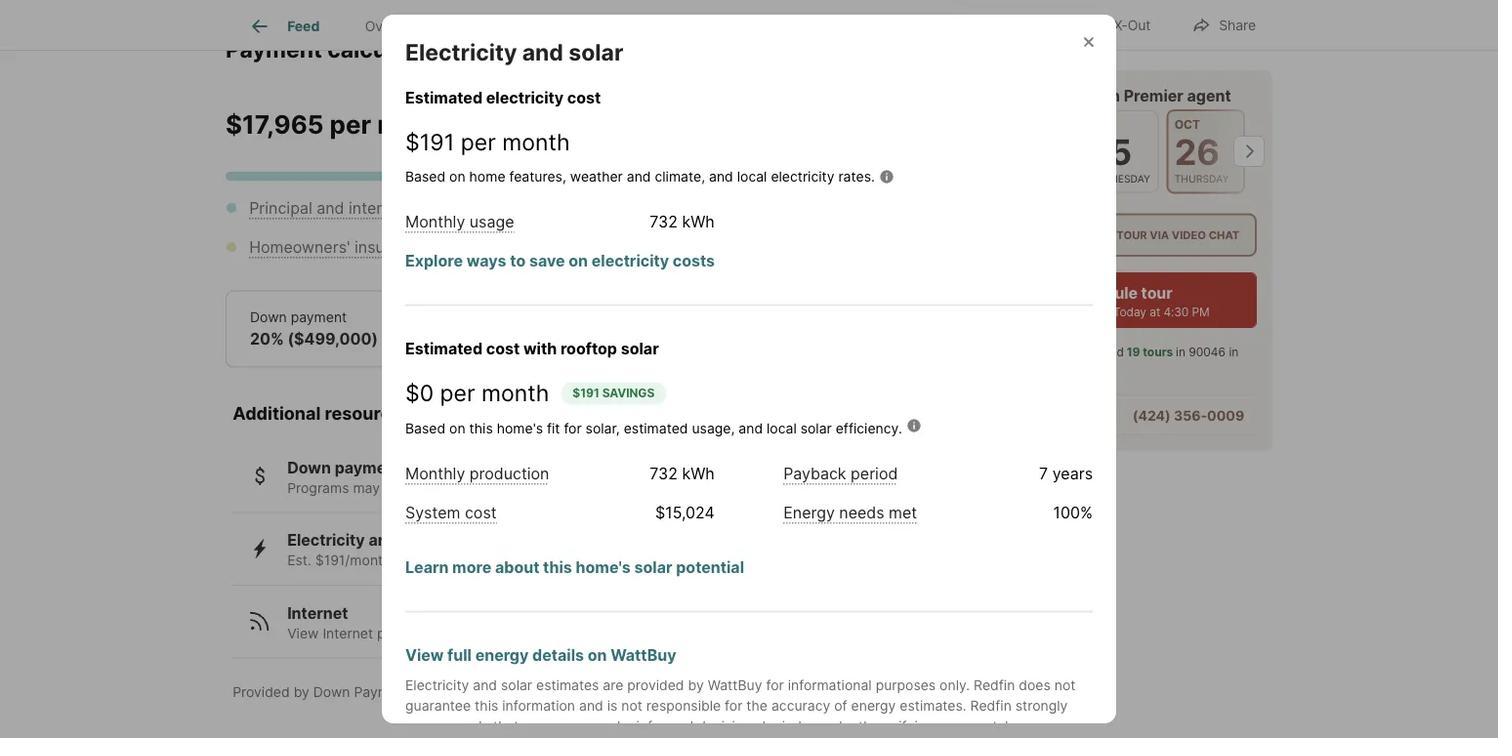 Task type: vqa. For each thing, say whether or not it's contained in the screenshot.
NEW 4 DAYS AGO
no



Task type: locate. For each thing, give the bounding box(es) containing it.
view up provided
[[287, 625, 319, 642]]

0 vertical spatial internet
[[287, 604, 348, 623]]

energy down the providers
[[475, 646, 529, 665]]

payment down "feed" at top
[[226, 36, 322, 63]]

down right provided
[[313, 685, 350, 701]]

0 vertical spatial save
[[529, 252, 565, 271]]

down inside 'down payment 20% ($499,000)'
[[250, 310, 287, 326]]

redfin right only.
[[974, 677, 1015, 694]]

verifying
[[878, 718, 934, 735]]

0 vertical spatial 732
[[650, 213, 678, 232]]

for up the decisions
[[725, 698, 743, 715]]

732 kwh up '$15,024'
[[650, 465, 715, 484]]

2 vertical spatial cost
[[465, 504, 497, 523]]

1 vertical spatial internet
[[323, 625, 373, 642]]

x-
[[1114, 17, 1128, 34]]

and up $191/month, on the left bottom of the page
[[369, 531, 397, 550]]

0 horizontal spatial rooftop
[[498, 553, 545, 569]]

home inside internet view internet plans and providers available for this home
[[617, 625, 653, 642]]

home down $191  per month
[[469, 169, 505, 185]]

view inside internet view internet plans and providers available for this home
[[287, 625, 319, 642]]

home's right "about"
[[576, 558, 631, 577]]

based up "monthly usage"
[[405, 169, 446, 185]]

view full energy details on wattbuy
[[405, 646, 676, 665]]

kwh for monthly usage
[[682, 213, 715, 232]]

accuracy
[[772, 698, 830, 715]]

$191 up solar,
[[573, 386, 600, 400]]

0 vertical spatial payment
[[226, 36, 322, 63]]

month up features,
[[502, 128, 570, 155]]

cost for system cost
[[465, 504, 497, 523]]

$0
[[405, 380, 434, 407]]

1 vertical spatial based
[[405, 421, 446, 437]]

resources
[[325, 403, 411, 425]]

internet
[[287, 604, 348, 623], [323, 625, 373, 642]]

1 horizontal spatial in
[[1229, 345, 1239, 360]]

wattbuy up the decisions
[[708, 677, 762, 694]]

not right does on the right of page
[[1055, 677, 1076, 694]]

0 vertical spatial view
[[287, 625, 319, 642]]

and up property
[[627, 169, 651, 185]]

1 vertical spatial rooftop
[[498, 553, 545, 569]]

0 horizontal spatial learn
[[405, 558, 449, 577]]

decisions
[[698, 718, 759, 735]]

cost
[[567, 88, 601, 107], [486, 340, 520, 359], [465, 504, 497, 523]]

agents
[[1066, 345, 1104, 360]]

this down "$0  per month"
[[469, 421, 493, 437]]

guarantee
[[405, 698, 471, 715]]

2 kwh from the top
[[682, 465, 715, 484]]

save right to
[[529, 252, 565, 271]]

redfin up property's
[[970, 698, 1012, 715]]

tab
[[448, 3, 596, 50], [596, 3, 754, 50], [754, 3, 850, 50]]

electricity down electricity and solar at the top left of page
[[486, 88, 564, 107]]

met
[[889, 504, 917, 523]]

1 estimated from the top
[[405, 88, 483, 107]]

with inside the electricity and solar est. $191/month, save                  $191 with rooftop solar
[[466, 553, 494, 569]]

per right $17,965
[[330, 109, 371, 140]]

1 vertical spatial more
[[452, 558, 491, 577]]

estimated
[[405, 88, 483, 107], [405, 340, 483, 359]]

cost down learn more 'link'
[[465, 504, 497, 523]]

view left full
[[405, 646, 444, 665]]

None button
[[1167, 109, 1245, 194], [994, 110, 1073, 193], [1081, 110, 1159, 193], [1167, 109, 1245, 194], [994, 110, 1073, 193], [1081, 110, 1159, 193]]

1 vertical spatial down
[[287, 458, 331, 478]]

1 horizontal spatial more
[[509, 480, 544, 497]]

25 wednesday
[[1087, 131, 1150, 185]]

2 vertical spatial down
[[313, 685, 350, 701]]

1 vertical spatial view
[[405, 646, 444, 665]]

the inside the in the last 30 days
[[1027, 363, 1046, 377]]

month for $191  per month
[[502, 128, 570, 155]]

$191 for $191  per month
[[405, 128, 455, 155]]

overview
[[365, 18, 426, 34]]

2 732 from the top
[[650, 465, 678, 484]]

redfin
[[1071, 86, 1120, 105], [1027, 345, 1063, 360], [974, 677, 1015, 694], [970, 698, 1012, 715]]

rooftop up the available in the bottom left of the page
[[498, 553, 545, 569]]

1 vertical spatial $191
[[573, 386, 600, 400]]

0 vertical spatial energy
[[475, 646, 529, 665]]

down payment 20% ($499,000)
[[250, 310, 378, 349]]

electricity down property
[[592, 252, 669, 271]]

tab list
[[226, 0, 866, 50]]

learn down system
[[405, 558, 449, 577]]

internet left plans
[[323, 625, 373, 642]]

estimates
[[536, 677, 599, 694]]

estimated for estimated cost with rooftop solar
[[405, 340, 483, 359]]

month for $0  per month
[[481, 380, 549, 407]]

energy right 'of'
[[851, 698, 896, 715]]

with
[[1021, 86, 1055, 105], [523, 340, 557, 359], [466, 553, 494, 569]]

in right 90046
[[1229, 345, 1239, 360]]

1 vertical spatial electricity
[[287, 531, 365, 550]]

0 vertical spatial electricity
[[486, 88, 564, 107]]

taxes
[[680, 199, 720, 218]]

month down calculator
[[377, 109, 458, 140]]

1 in from the left
[[1176, 345, 1186, 360]]

1 monthly from the top
[[405, 213, 465, 232]]

0 vertical spatial wattbuy
[[611, 646, 676, 665]]

1 732 from the top
[[650, 213, 678, 232]]

responsible
[[646, 698, 721, 715]]

1 vertical spatial a
[[938, 718, 946, 735]]

1 horizontal spatial by
[[688, 677, 704, 694]]

2 vertical spatial $191
[[433, 553, 463, 569]]

provided by down payment resource, wattbuy, and allconnect
[[233, 685, 642, 701]]

down up the "programs"
[[287, 458, 331, 478]]

next
[[1030, 305, 1056, 319]]

learn inside electricity and solar dialog
[[405, 558, 449, 577]]

calculator
[[327, 36, 438, 63]]

1 vertical spatial home
[[617, 625, 653, 642]]

1 vertical spatial home's
[[576, 558, 631, 577]]

home up the provided
[[617, 625, 653, 642]]

this right "about"
[[543, 558, 572, 577]]

provided
[[233, 685, 290, 701]]

0 vertical spatial tour
[[983, 86, 1017, 105]]

for right fit
[[564, 421, 582, 437]]

on up assistance
[[449, 421, 466, 437]]

internet view internet plans and providers available for this home
[[287, 604, 653, 642]]

usage
[[470, 213, 514, 232]]

this up are
[[590, 625, 613, 642]]

per
[[330, 109, 371, 140], [461, 128, 496, 155], [440, 380, 475, 407]]

1 vertical spatial the
[[746, 698, 768, 715]]

learn more link
[[468, 480, 544, 497]]

0 vertical spatial home's
[[497, 421, 543, 437]]

for up details
[[568, 625, 586, 642]]

property taxes
[[612, 199, 720, 218]]

and up homeowners' insurance link
[[317, 199, 344, 218]]

0 vertical spatial the
[[1027, 363, 1046, 377]]

for
[[564, 421, 582, 437], [568, 625, 586, 642], [766, 677, 784, 694], [725, 698, 743, 715]]

for inside internet view internet plans and providers available for this home
[[568, 625, 586, 642]]

1 horizontal spatial view
[[405, 646, 444, 665]]

payment up may at bottom left
[[335, 458, 402, 478]]

rooftop up $191  savings
[[561, 340, 617, 359]]

3 tab from the left
[[754, 3, 850, 50]]

2 vertical spatial electricity
[[405, 677, 469, 694]]

and right plans
[[415, 625, 440, 642]]

per down estimated electricity cost
[[461, 128, 496, 155]]

electricity inside the electricity and solar est. $191/month, save                  $191 with rooftop solar
[[287, 531, 365, 550]]

based on this home's fit for solar, estimated usage, and local solar efficiency.
[[405, 421, 902, 437]]

available
[[508, 625, 564, 642]]

rates.
[[838, 169, 875, 185]]

1 horizontal spatial wattbuy
[[708, 677, 762, 694]]

1 horizontal spatial tour
[[1117, 228, 1147, 242]]

1 horizontal spatial not
[[1055, 677, 1076, 694]]

1 kwh from the top
[[682, 213, 715, 232]]

feed
[[287, 18, 320, 34]]

and up taxes
[[709, 169, 733, 185]]

732 up '$15,024'
[[650, 465, 678, 484]]

be
[[384, 480, 400, 497]]

month down estimated cost with rooftop solar
[[481, 380, 549, 407]]

share
[[1219, 17, 1256, 34]]

2 monthly from the top
[[405, 465, 465, 484]]

$191 down estimated electricity cost
[[405, 128, 455, 155]]

tour
[[983, 86, 1017, 105], [1117, 228, 1147, 242]]

1 vertical spatial 732 kwh
[[650, 465, 715, 484]]

1 vertical spatial payment
[[335, 458, 402, 478]]

1 vertical spatial not
[[621, 698, 643, 715]]

0 horizontal spatial save
[[399, 553, 429, 569]]

1 vertical spatial estimated
[[405, 340, 483, 359]]

information
[[502, 698, 575, 715]]

down up 20%
[[250, 310, 287, 326]]

monthly production
[[405, 465, 549, 484]]

not right "is"
[[621, 698, 643, 715]]

the up the decisions
[[746, 698, 768, 715]]

cost up "weather"
[[567, 88, 601, 107]]

ways
[[467, 252, 507, 271]]

2 732 kwh from the top
[[650, 465, 715, 484]]

on up are
[[588, 646, 607, 665]]

down inside down payment assistance programs may be available. learn more
[[287, 458, 331, 478]]

available.
[[404, 480, 464, 497]]

chat
[[1209, 228, 1240, 242]]

electricity up est.
[[287, 531, 365, 550]]

732 left taxes
[[650, 213, 678, 232]]

0 horizontal spatial a
[[938, 718, 946, 735]]

this inside "electricity and solar estimates are provided by wattbuy for informational purposes only. redfin does not guarantee this information and is not responsible for the accuracy of energy estimates. redfin strongly recommends that consumers make informed decisions by independently verifying a property's ener"
[[475, 698, 498, 715]]

with inside electricity and solar dialog
[[523, 340, 557, 359]]

overview tab
[[342, 3, 448, 50]]

0 vertical spatial with
[[1021, 86, 1055, 105]]

more inside down payment assistance programs may be available. learn more
[[509, 480, 544, 497]]

0 vertical spatial $191
[[405, 128, 455, 155]]

estimated electricity cost
[[405, 88, 601, 107]]

and up consumers on the bottom of page
[[544, 685, 568, 701]]

this up that
[[475, 698, 498, 715]]

1 vertical spatial wattbuy
[[708, 677, 762, 694]]

local up payback
[[767, 421, 797, 437]]

learn up system cost
[[468, 480, 506, 497]]

1 vertical spatial tour
[[1117, 228, 1147, 242]]

learn
[[468, 480, 506, 497], [405, 558, 449, 577]]

20%
[[250, 330, 284, 349]]

kwh up costs
[[682, 213, 715, 232]]

tour for tour via video chat
[[1117, 228, 1147, 242]]

property taxes link
[[612, 199, 720, 218]]

monthly up system
[[405, 465, 465, 484]]

0 horizontal spatial in
[[1176, 345, 1186, 360]]

per for $17,965
[[330, 109, 371, 140]]

jumbo,
[[697, 330, 749, 349]]

payment up ($499,000)
[[291, 310, 347, 326]]

month for $17,965 per month
[[377, 109, 458, 140]]

kwh for monthly production
[[682, 465, 715, 484]]

the inside "electricity and solar estimates are provided by wattbuy for informational purposes only. redfin does not guarantee this information and is not responsible for the accuracy of energy estimates. redfin strongly recommends that consumers make informed decisions by independently verifying a property's ener"
[[746, 698, 768, 715]]

per for $191
[[461, 128, 496, 155]]

19
[[1127, 345, 1140, 360]]

0 horizontal spatial not
[[621, 698, 643, 715]]

electricity and solar element
[[405, 15, 647, 66]]

0 vertical spatial estimated
[[405, 88, 483, 107]]

based on home features, weather and climate, and local electricity rates.
[[405, 169, 875, 185]]

the left last
[[1027, 363, 1046, 377]]

1 horizontal spatial learn
[[468, 480, 506, 497]]

0 horizontal spatial with
[[466, 553, 494, 569]]

provided
[[627, 677, 684, 694]]

based down $0
[[405, 421, 446, 437]]

payment inside down payment assistance programs may be available. learn more
[[335, 458, 402, 478]]

1 based from the top
[[405, 169, 446, 185]]

0 horizontal spatial home
[[469, 169, 505, 185]]

programs
[[287, 480, 349, 497]]

1 vertical spatial kwh
[[682, 465, 715, 484]]

(424) 356-0009
[[1133, 407, 1244, 424]]

cost for estimated cost with rooftop solar
[[486, 340, 520, 359]]

1 horizontal spatial home's
[[576, 558, 631, 577]]

0 horizontal spatial electricity
[[486, 88, 564, 107]]

2 in from the left
[[1229, 345, 1239, 360]]

2 estimated from the top
[[405, 340, 483, 359]]

electricity
[[405, 38, 517, 66], [287, 531, 365, 550], [405, 677, 469, 694]]

0 horizontal spatial home's
[[497, 421, 543, 437]]

1 vertical spatial cost
[[486, 340, 520, 359]]

0 vertical spatial down
[[250, 310, 287, 326]]

save
[[529, 252, 565, 271], [399, 553, 429, 569]]

2 horizontal spatial by
[[762, 718, 778, 735]]

monthly production link
[[405, 465, 549, 484]]

kwh up '$15,024'
[[682, 465, 715, 484]]

on right to
[[569, 252, 588, 271]]

1 horizontal spatial energy
[[851, 698, 896, 715]]

1 horizontal spatial home
[[617, 625, 653, 642]]

principal
[[249, 199, 312, 218]]

tab list containing feed
[[226, 0, 866, 50]]

732
[[650, 213, 678, 232], [650, 465, 678, 484]]

informational
[[788, 677, 872, 694]]

1 vertical spatial with
[[523, 340, 557, 359]]

local right climate,
[[737, 169, 767, 185]]

potential
[[676, 558, 744, 577]]

energy needs met link
[[783, 504, 917, 523]]

$191 down system cost
[[433, 553, 463, 569]]

solar
[[569, 38, 623, 66], [621, 340, 659, 359], [801, 421, 832, 437], [401, 531, 439, 550], [549, 553, 581, 569], [634, 558, 672, 577], [501, 677, 532, 694]]

1 732 kwh from the top
[[650, 213, 715, 232]]

wattbuy
[[611, 646, 676, 665], [708, 677, 762, 694]]

electricity left rates.
[[771, 169, 835, 185]]

available:
[[1059, 305, 1110, 319]]

fixed
[[655, 330, 693, 349]]

1 vertical spatial energy
[[851, 698, 896, 715]]

wattbuy up the provided
[[611, 646, 676, 665]]

home's
[[497, 421, 543, 437], [576, 558, 631, 577]]

1 vertical spatial learn
[[405, 558, 449, 577]]

payment for ($499,000)
[[291, 310, 347, 326]]

1 vertical spatial payment
[[354, 685, 411, 701]]

by down accuracy
[[762, 718, 778, 735]]

based for based on this home's fit for solar, estimated usage, and local solar efficiency.
[[405, 421, 446, 437]]

1 vertical spatial monthly
[[405, 465, 465, 484]]

2 vertical spatial with
[[466, 553, 494, 569]]

0 vertical spatial not
[[1055, 677, 1076, 694]]

electricity up guarantee
[[405, 677, 469, 694]]

in right tours
[[1176, 345, 1186, 360]]

0 vertical spatial electricity
[[405, 38, 517, 66]]

payment inside 'down payment 20% ($499,000)'
[[291, 310, 347, 326]]

0 vertical spatial a
[[1058, 86, 1067, 105]]

1 horizontal spatial electricity
[[592, 252, 669, 271]]

plans
[[377, 625, 411, 642]]

payment down plans
[[354, 685, 411, 701]]

0 horizontal spatial more
[[452, 558, 491, 577]]

0 vertical spatial kwh
[[682, 213, 715, 232]]

estimated up $191  per month
[[405, 88, 483, 107]]

estimated for estimated electricity cost
[[405, 88, 483, 107]]

1 vertical spatial electricity
[[771, 169, 835, 185]]

monthly up explore
[[405, 213, 465, 232]]

cost up "$0  per month"
[[486, 340, 520, 359]]

0 vertical spatial rooftop
[[561, 340, 617, 359]]

1 horizontal spatial rooftop
[[561, 340, 617, 359]]

independently
[[782, 718, 874, 735]]

2 vertical spatial electricity
[[592, 252, 669, 271]]

0 vertical spatial more
[[509, 480, 544, 497]]

2 based from the top
[[405, 421, 446, 437]]

explore
[[405, 252, 463, 271]]

electricity for electricity and solar estimates are provided by wattbuy for informational purposes only. redfin does not guarantee this information and is not responsible for the accuracy of energy estimates. redfin strongly recommends that consumers make informed decisions by independently verifying a property's ener
[[405, 677, 469, 694]]

electricity and solar
[[405, 38, 623, 66]]

732 kwh up costs
[[650, 213, 715, 232]]

0 vertical spatial payment
[[291, 310, 347, 326]]

1 horizontal spatial the
[[1027, 363, 1046, 377]]

electricity up estimated electricity cost
[[405, 38, 517, 66]]

tour inside tour via video chat list box
[[1117, 228, 1147, 242]]

option
[[983, 213, 1103, 257]]

7
[[1039, 465, 1048, 484]]

pm
[[1192, 305, 1210, 319]]

tour for tour with a redfin premier agent
[[983, 86, 1017, 105]]

0 vertical spatial based
[[405, 169, 446, 185]]

30-yr fixed jumbo, 8.04%
[[608, 330, 802, 349]]

0 horizontal spatial payment
[[226, 36, 322, 63]]

electricity and solar dialog
[[382, 15, 1116, 738]]

1 horizontal spatial save
[[529, 252, 565, 271]]

by
[[688, 677, 704, 694], [294, 685, 309, 701], [762, 718, 778, 735]]

home's left fit
[[497, 421, 543, 437]]

by up responsible
[[688, 677, 704, 694]]

internet down est.
[[287, 604, 348, 623]]

0 vertical spatial home
[[469, 169, 505, 185]]

0 horizontal spatial the
[[746, 698, 768, 715]]

save down system
[[399, 553, 429, 569]]

monthly
[[405, 213, 465, 232], [405, 465, 465, 484]]

energy
[[783, 504, 835, 523]]

monthly usage
[[405, 213, 514, 232]]

0 vertical spatial local
[[737, 169, 767, 185]]

0 vertical spatial learn
[[468, 480, 506, 497]]

1 vertical spatial save
[[399, 553, 429, 569]]

estimated up $0
[[405, 340, 483, 359]]

by right provided
[[294, 685, 309, 701]]

7 years
[[1039, 465, 1093, 484]]

1 horizontal spatial payment
[[354, 685, 411, 701]]

a inside "electricity and solar estimates are provided by wattbuy for informational purposes only. redfin does not guarantee this information and is not responsible for the accuracy of energy estimates. redfin strongly recommends that consumers make informed decisions by independently verifying a property's ener"
[[938, 718, 946, 735]]

electricity inside "electricity and solar estimates are provided by wattbuy for informational purposes only. redfin does not guarantee this information and is not responsible for the accuracy of energy estimates. redfin strongly recommends that consumers make informed decisions by independently verifying a property's ener"
[[405, 677, 469, 694]]

redfin left the premier on the right of the page
[[1071, 86, 1120, 105]]

1 horizontal spatial with
[[523, 340, 557, 359]]

0 vertical spatial 732 kwh
[[650, 213, 715, 232]]

1 vertical spatial 732
[[650, 465, 678, 484]]

per right $0
[[440, 380, 475, 407]]



Task type: describe. For each thing, give the bounding box(es) containing it.
25
[[1087, 131, 1132, 173]]

tour with a redfin premier agent
[[983, 86, 1231, 105]]

feed link
[[248, 15, 320, 38]]

savings
[[602, 386, 655, 400]]

learn inside down payment assistance programs may be available. learn more
[[468, 480, 506, 497]]

100%
[[1053, 504, 1093, 523]]

learn more about this home's solar potential link
[[405, 558, 744, 577]]

costs
[[673, 252, 715, 271]]

for up accuracy
[[766, 677, 784, 694]]

property's
[[950, 718, 1015, 735]]

$0  per month
[[405, 380, 549, 407]]

this inside internet view internet plans and providers available for this home
[[590, 625, 613, 642]]

rooftop inside the electricity and solar est. $191/month, save                  $191 with rooftop solar
[[498, 553, 545, 569]]

732 kwh for monthly usage
[[650, 213, 715, 232]]

save inside electricity and solar dialog
[[529, 252, 565, 271]]

electricity and solar estimates are provided by wattbuy for informational purposes only. redfin does not guarantee this information and is not responsible for the accuracy of energy estimates. redfin strongly recommends that consumers make informed decisions by independently verifying a property's ener
[[405, 677, 1076, 738]]

redfin up last
[[1027, 345, 1063, 360]]

based for based on home features, weather and climate, and local electricity rates.
[[405, 169, 446, 185]]

next image
[[1234, 136, 1265, 167]]

climate,
[[655, 169, 705, 185]]

of
[[834, 698, 847, 715]]

and up that
[[473, 677, 497, 694]]

premier
[[1124, 86, 1184, 105]]

$191 inside the electricity and solar est. $191/month, save                  $191 with rooftop solar
[[433, 553, 463, 569]]

allconnect
[[572, 685, 642, 701]]

electricity and solar est. $191/month, save                  $191 with rooftop solar
[[287, 531, 581, 569]]

0 horizontal spatial wattbuy
[[611, 646, 676, 665]]

and right usage, on the bottom left of the page
[[739, 421, 763, 437]]

oct
[[1175, 118, 1200, 132]]

monthly for monthly usage
[[405, 213, 465, 232]]

tour via video chat list box
[[983, 213, 1257, 257]]

to
[[510, 252, 526, 271]]

more inside electricity and solar dialog
[[452, 558, 491, 577]]

system
[[405, 504, 460, 523]]

and inside the electricity and solar est. $191/month, save                  $191 with rooftop solar
[[369, 531, 397, 550]]

est.
[[287, 553, 311, 569]]

8.04%
[[753, 330, 802, 349]]

energy needs met
[[783, 504, 917, 523]]

period
[[851, 465, 898, 484]]

purposes
[[876, 677, 936, 694]]

video
[[1172, 228, 1206, 242]]

monthly for monthly production
[[405, 465, 465, 484]]

$191  per month
[[405, 128, 570, 155]]

schedule tour next available: today at 4:30 pm
[[1030, 283, 1210, 319]]

property
[[612, 199, 676, 218]]

0 vertical spatial cost
[[567, 88, 601, 107]]

26
[[1175, 131, 1220, 173]]

wednesday
[[1087, 172, 1150, 185]]

details
[[532, 646, 584, 665]]

about
[[495, 558, 539, 577]]

4:30
[[1164, 305, 1189, 319]]

estimated
[[624, 421, 688, 437]]

($499,000)
[[288, 330, 378, 349]]

payment for programs
[[335, 458, 402, 478]]

down for down payment assistance
[[287, 458, 331, 478]]

0 horizontal spatial by
[[294, 685, 309, 701]]

recommends
[[405, 718, 489, 735]]

$191  savings
[[573, 386, 655, 400]]

x-out
[[1114, 17, 1151, 34]]

estimated cost with rooftop solar
[[405, 340, 659, 359]]

electricity for electricity and solar
[[405, 38, 517, 66]]

0009
[[1207, 407, 1244, 424]]

yr
[[636, 330, 652, 349]]

0 horizontal spatial energy
[[475, 646, 529, 665]]

agent
[[1187, 86, 1231, 105]]

2 horizontal spatial with
[[1021, 86, 1055, 105]]

732 for monthly production
[[650, 465, 678, 484]]

system cost link
[[405, 504, 497, 523]]

(424)
[[1133, 407, 1171, 424]]

production
[[470, 465, 549, 484]]

wattbuy inside "electricity and solar estimates are provided by wattbuy for informational purposes only. redfin does not guarantee this information and is not responsible for the accuracy of energy estimates. redfin strongly recommends that consumers make informed decisions by independently verifying a property's ener"
[[708, 677, 762, 694]]

tour via video chat
[[1117, 228, 1240, 242]]

save inside the electricity and solar est. $191/month, save                  $191 with rooftop solar
[[399, 553, 429, 569]]

1 tab from the left
[[448, 3, 596, 50]]

home inside electricity and solar dialog
[[469, 169, 505, 185]]

$191 for $191  savings
[[573, 386, 600, 400]]

$17,965 per month
[[226, 109, 458, 140]]

homeowners'
[[249, 238, 350, 257]]

down for down payment
[[250, 310, 287, 326]]

tours
[[1143, 345, 1173, 360]]

make
[[598, 718, 632, 735]]

homeowners' insurance
[[249, 238, 426, 257]]

2 horizontal spatial electricity
[[771, 169, 835, 185]]

1 vertical spatial local
[[767, 421, 797, 437]]

2 tab from the left
[[596, 3, 754, 50]]

at
[[1150, 305, 1160, 319]]

interest
[[349, 199, 405, 218]]

may
[[353, 480, 380, 497]]

share button
[[1175, 4, 1273, 44]]

solar inside "electricity and solar estimates are provided by wattbuy for informational purposes only. redfin does not guarantee this information and is not responsible for the accuracy of energy estimates. redfin strongly recommends that consumers make informed decisions by independently verifying a property's ener"
[[501, 677, 532, 694]]

payback period link
[[783, 465, 898, 484]]

rooftop inside electricity and solar dialog
[[561, 340, 617, 359]]

principal and interest link
[[249, 199, 405, 218]]

$17,965
[[226, 109, 324, 140]]

and inside internet view internet plans and providers available for this home
[[415, 625, 440, 642]]

$2,495,000
[[440, 330, 532, 349]]

down payment assistance programs may be available. learn more
[[287, 458, 544, 497]]

additional resources
[[233, 403, 411, 425]]

principal and interest
[[249, 199, 405, 218]]

homeowners' insurance link
[[249, 238, 426, 257]]

and left "is"
[[579, 698, 603, 715]]

and up estimated electricity cost
[[522, 38, 563, 66]]

$665
[[535, 238, 574, 257]]

resource,
[[414, 685, 479, 701]]

356-
[[1174, 407, 1207, 424]]

via
[[1150, 228, 1169, 242]]

usage,
[[692, 421, 735, 437]]

1 horizontal spatial a
[[1058, 86, 1067, 105]]

payback
[[783, 465, 846, 484]]

in inside the in the last 30 days
[[1229, 345, 1239, 360]]

learn more about this home's solar potential
[[405, 558, 744, 577]]

on up monthly usage link
[[449, 169, 466, 185]]

estimates.
[[900, 698, 967, 715]]

are
[[603, 677, 623, 694]]

efficiency.
[[836, 421, 902, 437]]

assistance
[[405, 458, 488, 478]]

additional
[[233, 403, 321, 425]]

in the last 30 days
[[1027, 345, 1239, 377]]

electricity for electricity and solar est. $191/month, save                  $191 with rooftop solar
[[287, 531, 365, 550]]

view full energy details on wattbuy link
[[405, 646, 676, 665]]

732 for monthly usage
[[650, 213, 678, 232]]

view inside electricity and solar dialog
[[405, 646, 444, 665]]

consumers
[[523, 718, 594, 735]]

per for $0
[[440, 380, 475, 407]]

oct 26 thursday
[[1175, 118, 1229, 185]]

732 kwh for monthly production
[[650, 465, 715, 484]]

energy inside "electricity and solar estimates are provided by wattbuy for informational purposes only. redfin does not guarantee this information and is not responsible for the accuracy of energy estimates. redfin strongly recommends that consumers make informed decisions by independently verifying a property's ener"
[[851, 698, 896, 715]]



